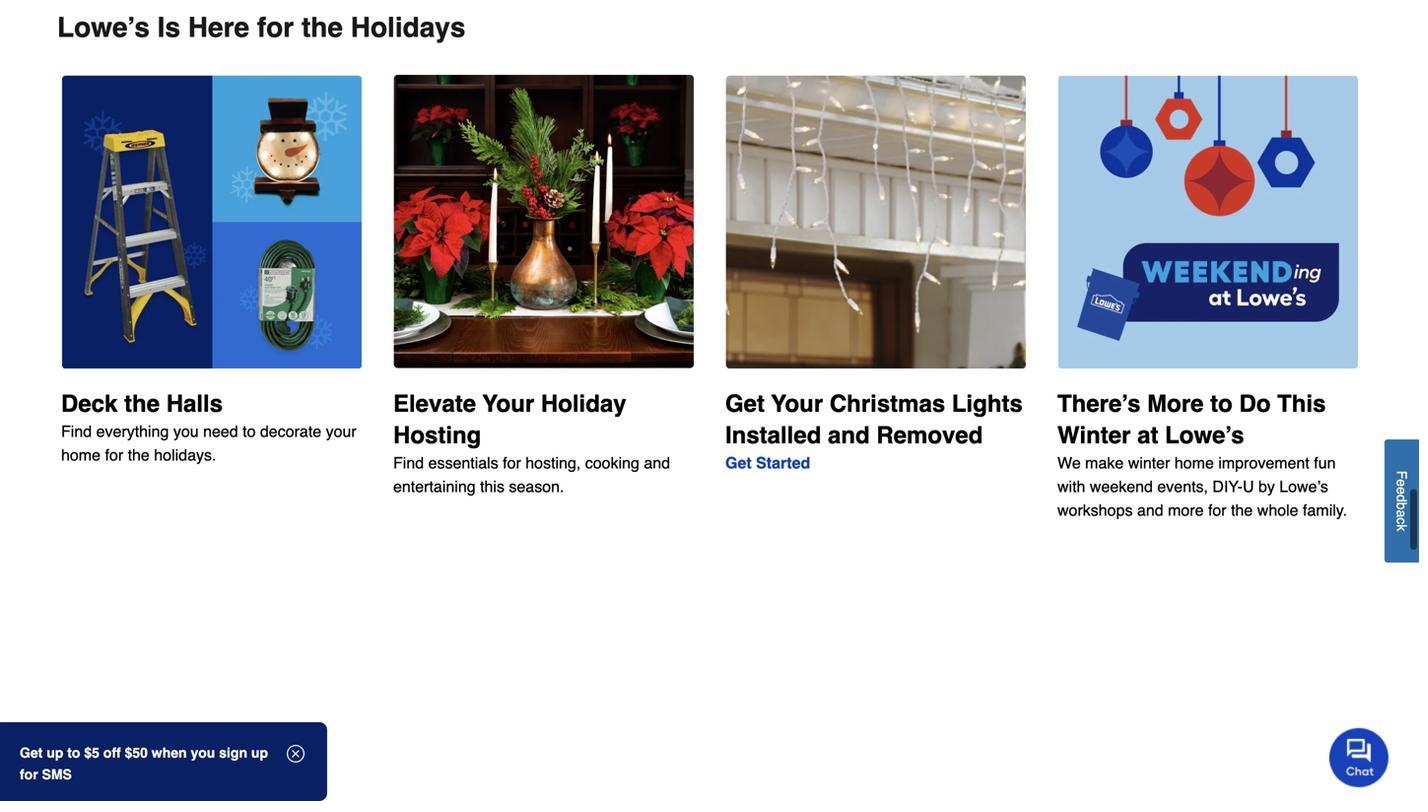 Task type: vqa. For each thing, say whether or not it's contained in the screenshot.
Whirlpool 30-in Glass Top 4 Elements 5.3-cu ft Freestanding Electric Range (Stainless Steel) Image
no



Task type: describe. For each thing, give the bounding box(es) containing it.
lights
[[952, 390, 1023, 418]]

for inside get up to $5 off $50 when you sign up for sms
[[20, 767, 38, 782]]

a
[[1394, 510, 1410, 517]]

find inside elevate your holiday hosting find essentials for hosting, cooking and entertaining this season.
[[393, 454, 424, 472]]

$5
[[84, 745, 99, 761]]

there's
[[1057, 390, 1141, 417]]

workshops
[[1057, 501, 1133, 519]]

1 horizontal spatial lowe's
[[1165, 422, 1244, 449]]

with
[[1057, 478, 1085, 496]]

find inside deck the halls find everything you need to decorate your home for the holidays.
[[61, 422, 92, 441]]

events,
[[1157, 478, 1208, 496]]

2 horizontal spatial lowe's
[[1279, 478, 1328, 496]]

we
[[1057, 454, 1081, 472]]

a yellow and gray step ladder, a lighted snowman stocking holder and a green extension cord. image
[[61, 75, 362, 369]]

whole
[[1257, 501, 1298, 519]]

to inside deck the halls find everything you need to decorate your home for the holidays.
[[243, 422, 256, 441]]

the left holidays
[[301, 12, 343, 43]]

family.
[[1303, 501, 1347, 519]]

1 e from the top
[[1394, 479, 1410, 487]]

for inside deck the halls find everything you need to decorate your home for the holidays.
[[105, 446, 123, 464]]

get your christmas lights installed and removed get started
[[725, 390, 1023, 472]]

improvement
[[1218, 454, 1310, 472]]

make
[[1085, 454, 1124, 472]]

$50
[[125, 745, 148, 761]]

sms
[[42, 767, 72, 782]]

holidays.
[[154, 446, 216, 464]]

off
[[103, 745, 121, 761]]

deck the halls find everything you need to decorate your home for the holidays.
[[61, 390, 356, 464]]

fun
[[1314, 454, 1336, 472]]

get for get your christmas lights installed and removed
[[725, 390, 765, 418]]

home inside deck the halls find everything you need to decorate your home for the holidays.
[[61, 446, 101, 464]]

0 horizontal spatial lowe's
[[57, 12, 150, 43]]

season.
[[509, 478, 564, 496]]

white icicle lights with a white cord hanging from the roofline of a house. image
[[725, 75, 1026, 369]]

more
[[1168, 501, 1204, 519]]

b
[[1394, 502, 1410, 510]]

there's more to do this winter at lowe's we make winter home improvement fun with weekend events, diy-u by lowe's workshops and more for the whole family.
[[1057, 390, 1347, 519]]

your
[[326, 422, 356, 441]]

f
[[1394, 471, 1410, 479]]

is
[[157, 12, 180, 43]]

christmas
[[830, 390, 945, 418]]

to for you
[[67, 745, 80, 761]]

chat invite button image
[[1329, 727, 1390, 787]]

2 up from the left
[[251, 745, 268, 761]]

for inside elevate your holiday hosting find essentials for hosting, cooking and entertaining this season.
[[503, 454, 521, 472]]

this
[[1277, 390, 1326, 417]]

everything
[[96, 422, 169, 441]]

elevate your holiday hosting find essentials for hosting, cooking and entertaining this season.
[[393, 390, 670, 496]]

this
[[480, 478, 505, 496]]

get for get up to $5 off $50 when you sign up
[[20, 745, 43, 761]]

winter
[[1128, 454, 1170, 472]]

your for get
[[771, 390, 823, 418]]

started
[[756, 454, 810, 472]]

weekend
[[1090, 478, 1153, 496]]

removed
[[876, 422, 983, 449]]



Task type: locate. For each thing, give the bounding box(es) containing it.
1 vertical spatial you
[[191, 745, 215, 761]]

up up sms
[[47, 745, 63, 761]]

for down diy-
[[1208, 501, 1227, 519]]

home down the deck
[[61, 446, 101, 464]]

1 vertical spatial and
[[644, 454, 670, 472]]

the inside there's more to do this winter at lowe's we make winter home improvement fun with weekend events, diy-u by lowe's workshops and more for the whole family.
[[1231, 501, 1253, 519]]

0 horizontal spatial home
[[61, 446, 101, 464]]

diy-
[[1213, 478, 1243, 496]]

lowe's is here for the holidays
[[57, 12, 466, 43]]

0 horizontal spatial up
[[47, 745, 63, 761]]

u
[[1243, 478, 1254, 496]]

1 vertical spatial lowe's
[[1165, 422, 1244, 449]]

hosting,
[[526, 454, 581, 472]]

weekending at lowe's. image
[[1057, 75, 1358, 369]]

2 horizontal spatial to
[[1210, 390, 1233, 417]]

up
[[47, 745, 63, 761], [251, 745, 268, 761]]

get down the 'installed'
[[725, 454, 752, 472]]

to right need
[[243, 422, 256, 441]]

deck
[[61, 390, 118, 417]]

by
[[1258, 478, 1275, 496]]

for
[[257, 12, 294, 43], [105, 446, 123, 464], [503, 454, 521, 472], [1208, 501, 1227, 519], [20, 767, 38, 782]]

0 horizontal spatial to
[[67, 745, 80, 761]]

d
[[1394, 494, 1410, 502]]

your inside get your christmas lights installed and removed get started
[[771, 390, 823, 418]]

get up the 'installed'
[[725, 390, 765, 418]]

to left do
[[1210, 390, 1233, 417]]

2 your from the left
[[771, 390, 823, 418]]

and left more
[[1137, 501, 1163, 519]]

2 vertical spatial get
[[20, 745, 43, 761]]

1 vertical spatial get
[[725, 454, 752, 472]]

and inside get your christmas lights installed and removed get started
[[828, 422, 870, 449]]

0 horizontal spatial find
[[61, 422, 92, 441]]

k
[[1394, 524, 1410, 531]]

here
[[188, 12, 249, 43]]

e up d
[[1394, 479, 1410, 487]]

1 horizontal spatial up
[[251, 745, 268, 761]]

you up holidays.
[[173, 422, 199, 441]]

for up this
[[503, 454, 521, 472]]

to inside there's more to do this winter at lowe's we make winter home improvement fun with weekend events, diy-u by lowe's workshops and more for the whole family.
[[1210, 390, 1233, 417]]

halls
[[166, 390, 223, 417]]

home up events,
[[1175, 454, 1214, 472]]

do
[[1239, 390, 1271, 417]]

f e e d b a c k button
[[1385, 439, 1419, 563]]

lowe's down more
[[1165, 422, 1244, 449]]

0 vertical spatial you
[[173, 422, 199, 441]]

1 horizontal spatial and
[[828, 422, 870, 449]]

1 vertical spatial find
[[393, 454, 424, 472]]

for down everything
[[105, 446, 123, 464]]

elevate
[[393, 390, 476, 417]]

to left $5 on the bottom
[[67, 745, 80, 761]]

0 vertical spatial get
[[725, 390, 765, 418]]

decorate
[[260, 422, 321, 441]]

1 horizontal spatial to
[[243, 422, 256, 441]]

1 your from the left
[[482, 390, 534, 417]]

cooking
[[585, 454, 639, 472]]

home inside there's more to do this winter at lowe's we make winter home improvement fun with weekend events, diy-u by lowe's workshops and more for the whole family.
[[1175, 454, 1214, 472]]

the down the u
[[1231, 501, 1253, 519]]

1 vertical spatial to
[[243, 422, 256, 441]]

and
[[828, 422, 870, 449], [644, 454, 670, 472], [1137, 501, 1163, 519]]

installed
[[725, 422, 821, 449]]

1 horizontal spatial your
[[771, 390, 823, 418]]

entertaining
[[393, 478, 476, 496]]

1 horizontal spatial home
[[1175, 454, 1214, 472]]

to for lowe's
[[1210, 390, 1233, 417]]

2 horizontal spatial and
[[1137, 501, 1163, 519]]

2 vertical spatial lowe's
[[1279, 478, 1328, 496]]

2 e from the top
[[1394, 487, 1410, 494]]

your right elevate
[[482, 390, 534, 417]]

for inside there's more to do this winter at lowe's we make winter home improvement fun with weekend events, diy-u by lowe's workshops and more for the whole family.
[[1208, 501, 1227, 519]]

and down christmas
[[828, 422, 870, 449]]

a holiday table with plates on chargers, gold candlesticks, a vase with greenery and poinsettias. image
[[393, 75, 694, 369]]

lowe's left the is
[[57, 12, 150, 43]]

we built a partnership program for all pros big or small to help make your business successful. image
[[57, 593, 1362, 790]]

0 vertical spatial and
[[828, 422, 870, 449]]

and right cooking
[[644, 454, 670, 472]]

at
[[1137, 422, 1158, 449]]

0 horizontal spatial your
[[482, 390, 534, 417]]

find down the deck
[[61, 422, 92, 441]]

get up sms
[[20, 745, 43, 761]]

you left sign
[[191, 745, 215, 761]]

when
[[152, 745, 187, 761]]

winter
[[1057, 422, 1131, 449]]

get
[[725, 390, 765, 418], [725, 454, 752, 472], [20, 745, 43, 761]]

and inside elevate your holiday hosting find essentials for hosting, cooking and entertaining this season.
[[644, 454, 670, 472]]

and inside there's more to do this winter at lowe's we make winter home improvement fun with weekend events, diy-u by lowe's workshops and more for the whole family.
[[1137, 501, 1163, 519]]

to inside get up to $5 off $50 when you sign up for sms
[[67, 745, 80, 761]]

to
[[1210, 390, 1233, 417], [243, 422, 256, 441], [67, 745, 80, 761]]

your inside elevate your holiday hosting find essentials for hosting, cooking and entertaining this season.
[[482, 390, 534, 417]]

c
[[1394, 517, 1410, 524]]

your up the 'installed'
[[771, 390, 823, 418]]

sign
[[219, 745, 247, 761]]

for right here
[[257, 12, 294, 43]]

get up to $5 off $50 when you sign up for sms
[[20, 745, 268, 782]]

the
[[301, 12, 343, 43], [124, 390, 160, 417], [128, 446, 150, 464], [1231, 501, 1253, 519]]

your for elevate
[[482, 390, 534, 417]]

the up everything
[[124, 390, 160, 417]]

find
[[61, 422, 92, 441], [393, 454, 424, 472]]

you
[[173, 422, 199, 441], [191, 745, 215, 761]]

home
[[61, 446, 101, 464], [1175, 454, 1214, 472]]

holiday
[[541, 390, 626, 417]]

e up b
[[1394, 487, 1410, 494]]

your
[[482, 390, 534, 417], [771, 390, 823, 418]]

0 vertical spatial lowe's
[[57, 12, 150, 43]]

you inside deck the halls find everything you need to decorate your home for the holidays.
[[173, 422, 199, 441]]

1 horizontal spatial find
[[393, 454, 424, 472]]

get started link
[[725, 454, 810, 472]]

the down everything
[[128, 446, 150, 464]]

lowe's
[[57, 12, 150, 43], [1165, 422, 1244, 449], [1279, 478, 1328, 496]]

hosting
[[393, 422, 481, 449]]

for left sms
[[20, 767, 38, 782]]

essentials
[[428, 454, 498, 472]]

more
[[1147, 390, 1204, 417]]

you inside get up to $5 off $50 when you sign up for sms
[[191, 745, 215, 761]]

find up entertaining
[[393, 454, 424, 472]]

f e e d b a c k
[[1394, 471, 1410, 531]]

0 vertical spatial to
[[1210, 390, 1233, 417]]

2 vertical spatial to
[[67, 745, 80, 761]]

get inside get up to $5 off $50 when you sign up for sms
[[20, 745, 43, 761]]

2 vertical spatial and
[[1137, 501, 1163, 519]]

holidays
[[351, 12, 466, 43]]

up right sign
[[251, 745, 268, 761]]

0 horizontal spatial and
[[644, 454, 670, 472]]

need
[[203, 422, 238, 441]]

1 up from the left
[[47, 745, 63, 761]]

0 vertical spatial find
[[61, 422, 92, 441]]

lowe's down fun
[[1279, 478, 1328, 496]]

e
[[1394, 479, 1410, 487], [1394, 487, 1410, 494]]



